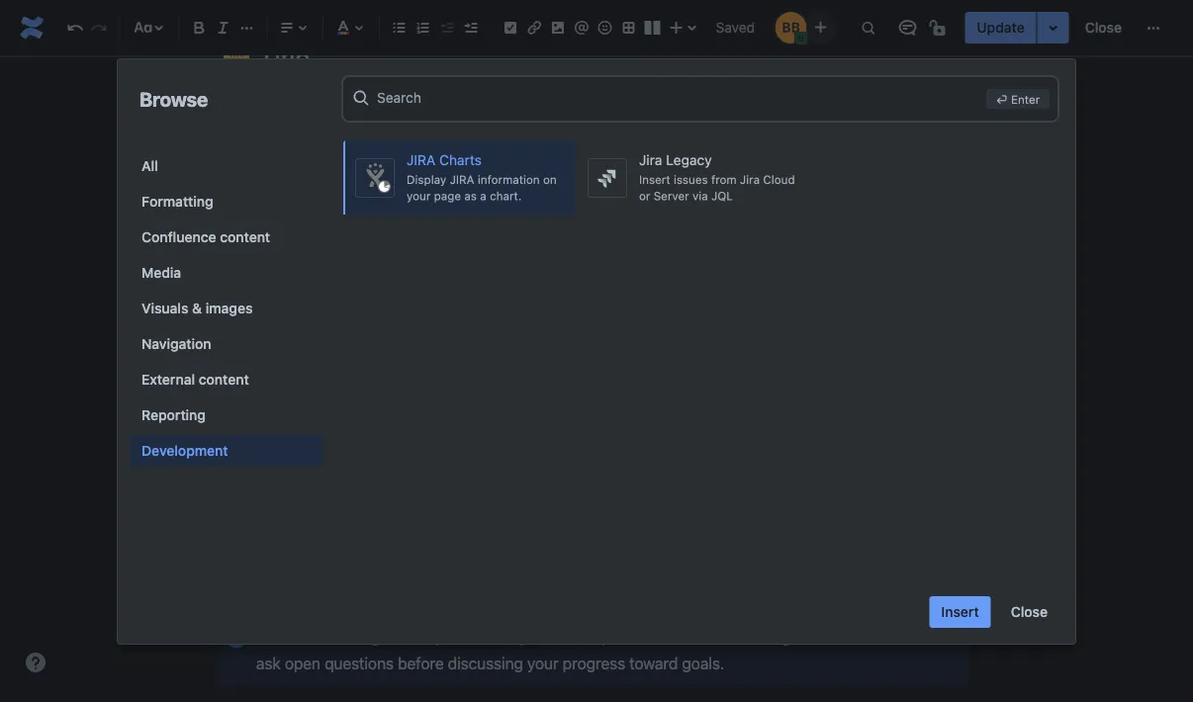 Task type: locate. For each thing, give the bounding box(es) containing it.
insert inside button
[[941, 604, 979, 620]]

1 vertical spatial content
[[199, 371, 249, 388]]

redo ⌘⇧z image
[[87, 16, 111, 40]]

jira up or at the top
[[639, 152, 662, 168]]

jira up 'display'
[[407, 152, 436, 168]]

external content
[[141, 371, 249, 388]]

jira right "from"
[[740, 173, 760, 187]]

0 vertical spatial content
[[220, 229, 270, 245]]

0 vertical spatial your
[[407, 189, 431, 203]]

via
[[692, 189, 708, 203]]

to right time
[[930, 628, 944, 647]]

confluence content
[[141, 229, 270, 245]]

in
[[384, 628, 396, 647]]

1 horizontal spatial insert
[[941, 604, 979, 620]]

0 vertical spatial a
[[480, 189, 486, 203]]

give
[[782, 628, 811, 647]]

to
[[432, 129, 447, 148], [531, 628, 546, 647], [930, 628, 944, 647]]

close for the leftmost close button
[[1011, 604, 1048, 620]]

1 vertical spatial insert
[[941, 604, 979, 620]]

0 vertical spatial jira
[[639, 152, 662, 168]]

saved
[[716, 19, 755, 36]]

to right way
[[531, 628, 546, 647]]

jira
[[407, 152, 436, 168], [450, 173, 474, 187]]

content down the formatting button
[[220, 229, 270, 245]]

you
[[451, 129, 476, 148]]

0 horizontal spatial close
[[1011, 604, 1048, 620]]

0 vertical spatial close button
[[1073, 12, 1134, 44]]

all
[[141, 158, 158, 174]]

your
[[407, 189, 431, 203], [527, 655, 559, 674]]

close for top close button
[[1085, 19, 1122, 36]]

0 horizontal spatial a
[[400, 628, 408, 647]]

jira up as
[[450, 173, 474, 187]]

1 horizontal spatial meeting
[[638, 129, 696, 148]]

browse dialog
[[118, 59, 1075, 644]]

1 vertical spatial jira
[[740, 173, 760, 187]]

adjust update settings image
[[1041, 16, 1065, 40]]

0 vertical spatial insert
[[639, 173, 670, 187]]

close button
[[1073, 12, 1134, 44], [999, 597, 1060, 628]]

then
[[741, 628, 777, 647]]

0 horizontal spatial meeting
[[322, 628, 380, 647]]

0 vertical spatial close
[[1085, 19, 1122, 36]]

mention image
[[570, 16, 593, 40]]

1 vertical spatial close button
[[999, 597, 1060, 628]]

content down navigation button at left
[[199, 371, 249, 388]]

your down warm
[[527, 655, 559, 674]]

template
[[290, 129, 353, 148]]

meeting up 'questions' on the bottom of page
[[322, 628, 380, 647]]

page
[[434, 189, 461, 203]]

date
[[226, 237, 261, 256]]

meeting up legacy
[[638, 129, 696, 148]]

1 horizontal spatial close
[[1085, 19, 1122, 36]]

1 vertical spatial meeting
[[322, 628, 380, 647]]

link image
[[522, 16, 546, 40]]

insert
[[639, 173, 670, 187], [941, 604, 979, 620]]

meeting
[[638, 129, 696, 148], [322, 628, 380, 647]]

1 vertical spatial your
[[527, 655, 559, 674]]

0 horizontal spatial your
[[407, 189, 431, 203]]

close button right adjust update settings image
[[1073, 12, 1134, 44]]

before
[[398, 655, 444, 674]]

1 horizontal spatial close button
[[1073, 12, 1134, 44]]

1 horizontal spatial to
[[531, 628, 546, 647]]

1 vertical spatial a
[[400, 628, 408, 647]]

1 horizontal spatial jira
[[740, 173, 760, 187]]

way
[[499, 628, 527, 647]]

close button right insert button
[[999, 597, 1060, 628]]

questions
[[325, 655, 394, 674]]

to left you
[[432, 129, 447, 148]]

start
[[256, 628, 291, 647]]

0 horizontal spatial close button
[[999, 597, 1060, 628]]

confluence
[[141, 229, 216, 245]]

1 horizontal spatial jira
[[450, 173, 474, 187]]

emoji image
[[593, 16, 617, 40]]

1 horizontal spatial your
[[527, 655, 559, 674]]

open
[[285, 655, 320, 674]]

your down 'display'
[[407, 189, 431, 203]]

confluence image
[[16, 12, 47, 44]]

italic ⌘i image
[[211, 16, 235, 40]]

0 vertical spatial jira
[[407, 152, 436, 168]]

0 horizontal spatial the
[[295, 628, 318, 647]]

a
[[480, 189, 486, 203], [400, 628, 408, 647]]

advanced search image
[[351, 88, 371, 108]]

the
[[295, 628, 318, 647], [615, 628, 638, 647]]

1 vertical spatial close
[[1011, 604, 1048, 620]]

up
[[593, 628, 611, 647]]

content
[[220, 229, 270, 245], [199, 371, 249, 388]]

1 horizontal spatial a
[[480, 189, 486, 203]]

images
[[206, 300, 253, 317]]

each
[[815, 628, 849, 647]]

materials
[[226, 457, 296, 475]]

content for confluence content
[[220, 229, 270, 245]]

the up open
[[295, 628, 318, 647]]

development
[[141, 443, 228, 459]]

jira
[[639, 152, 662, 168], [740, 173, 760, 187]]

close right adjust update settings image
[[1085, 19, 1122, 36]]

meetical,
[[502, 129, 566, 148]]

external content button
[[130, 364, 324, 396]]

Main content area, start typing to enter text. text field
[[205, 116, 980, 702]]

confluence content button
[[130, 222, 324, 253]]

fun,
[[412, 628, 440, 647]]

toward
[[629, 655, 678, 674]]

formatting button
[[130, 186, 324, 218]]

1 horizontal spatial the
[[615, 628, 638, 647]]

0 vertical spatial meeting
[[638, 129, 696, 148]]

insert button
[[929, 597, 991, 628]]

your inside the jira charts display jira information on your page as a chart.
[[407, 189, 431, 203]]

location
[[226, 369, 291, 387]]

relaxed
[[444, 628, 495, 647]]

or
[[639, 189, 650, 203]]

close inside browse dialog
[[1011, 604, 1048, 620]]

browse
[[139, 87, 208, 110]]

is
[[357, 129, 368, 148]]

a right as
[[480, 189, 486, 203]]

reporting button
[[130, 400, 324, 431]]

close right insert button
[[1011, 604, 1048, 620]]

all button
[[130, 150, 324, 182]]

close
[[1085, 19, 1122, 36], [1011, 604, 1048, 620]]

development button
[[130, 435, 324, 467]]

a right "in" in the left of the page
[[400, 628, 408, 647]]

issues
[[674, 173, 708, 187]]

0 horizontal spatial insert
[[639, 173, 670, 187]]

a inside start the meeting in a fun, relaxed way to warm up the conversation. then give each other time to ask open questions before discussing your progress toward goals.
[[400, 628, 408, 647]]

ask
[[256, 655, 281, 674]]

brought
[[372, 129, 428, 148]]

this template is brought to you by meetical, an online meeting management tool.
[[256, 129, 828, 148]]

outdent ⇧tab image
[[435, 16, 459, 40]]

the right up
[[615, 628, 638, 647]]

visuals & images
[[141, 300, 253, 317]]

Give this page a title text field
[[258, 42, 969, 75]]

an
[[570, 129, 587, 148]]

server
[[654, 189, 689, 203]]



Task type: describe. For each thing, give the bounding box(es) containing it.
1 the from the left
[[295, 628, 318, 647]]

content for external content
[[199, 371, 249, 388]]

time
[[895, 628, 926, 647]]

warm
[[550, 628, 589, 647]]

goals.
[[682, 655, 724, 674]]

add image, video, or file image
[[546, 16, 570, 40]]

meeting type
[[226, 413, 325, 431]]

0 horizontal spatial jira
[[639, 152, 662, 168]]

tool.
[[797, 129, 828, 148]]

meeting
[[226, 413, 287, 431]]

discussing
[[448, 655, 523, 674]]

2 horizontal spatial to
[[930, 628, 944, 647]]

reporting
[[141, 407, 206, 423]]

table image
[[617, 16, 641, 40]]

indent tab image
[[458, 16, 482, 40]]

chart.
[[490, 189, 522, 203]]

editable content region
[[185, 0, 1000, 702]]

insert inside the jira legacy insert issues from jira cloud or server via jql
[[639, 173, 670, 187]]

jira charts display jira information on your page as a chart.
[[407, 152, 557, 203]]

your inside start the meeting in a fun, relaxed way to warm up the conversation. then give each other time to ask open questions before discussing your progress toward goals.
[[527, 655, 559, 674]]

as
[[464, 189, 477, 203]]

this
[[256, 129, 286, 148]]

enter
[[1011, 92, 1040, 106]]

1 vertical spatial jira
[[450, 173, 474, 187]]

media
[[141, 265, 181, 281]]

information
[[478, 173, 540, 187]]

action item image
[[499, 16, 523, 40]]

type
[[291, 413, 325, 431]]

on
[[543, 173, 557, 187]]

search field
[[377, 80, 978, 115]]

navigation button
[[130, 328, 324, 360]]

update
[[977, 19, 1025, 36]]

conversation.
[[642, 628, 737, 647]]

⏎ enter
[[996, 92, 1040, 106]]

external
[[141, 371, 195, 388]]

visuals & images button
[[130, 293, 324, 324]]

0 horizontal spatial to
[[432, 129, 447, 148]]

jql
[[711, 189, 733, 203]]

formatting
[[141, 193, 213, 210]]

start the meeting in a fun, relaxed way to warm up the conversation. then give each other time to ask open questions before discussing your progress toward goals.
[[256, 628, 948, 674]]

panel info image
[[225, 627, 248, 651]]

confluence image
[[16, 12, 47, 44]]

⏎
[[996, 92, 1008, 106]]

other
[[853, 628, 891, 647]]

visuals
[[141, 300, 188, 317]]

progress
[[563, 655, 625, 674]]

bold ⌘b image
[[188, 16, 211, 40]]

management
[[700, 129, 793, 148]]

layouts image
[[640, 16, 664, 40]]

cloud
[[763, 173, 795, 187]]

legacy
[[666, 152, 712, 168]]

bullet list ⌘⇧8 image
[[388, 16, 411, 40]]

charts
[[439, 152, 482, 168]]

&
[[192, 300, 202, 317]]

navigation
[[141, 336, 211, 352]]

media button
[[130, 257, 324, 289]]

undo ⌘z image
[[63, 16, 87, 40]]

numbered list ⌘⇧7 image
[[411, 16, 435, 40]]

online
[[591, 129, 634, 148]]

display
[[407, 173, 446, 187]]

2 the from the left
[[615, 628, 638, 647]]

meeting inside start the meeting in a fun, relaxed way to warm up the conversation. then give each other time to ask open questions before discussing your progress toward goals.
[[322, 628, 380, 647]]

by
[[480, 129, 498, 148]]

update button
[[965, 12, 1037, 44]]

from
[[711, 173, 737, 187]]

0 horizontal spatial jira
[[407, 152, 436, 168]]

bob builder image
[[775, 12, 807, 44]]

jira legacy insert issues from jira cloud or server via jql
[[639, 152, 795, 203]]

a inside the jira charts display jira information on your page as a chart.
[[480, 189, 486, 203]]



Task type: vqa. For each thing, say whether or not it's contained in the screenshot.
top PLAN
no



